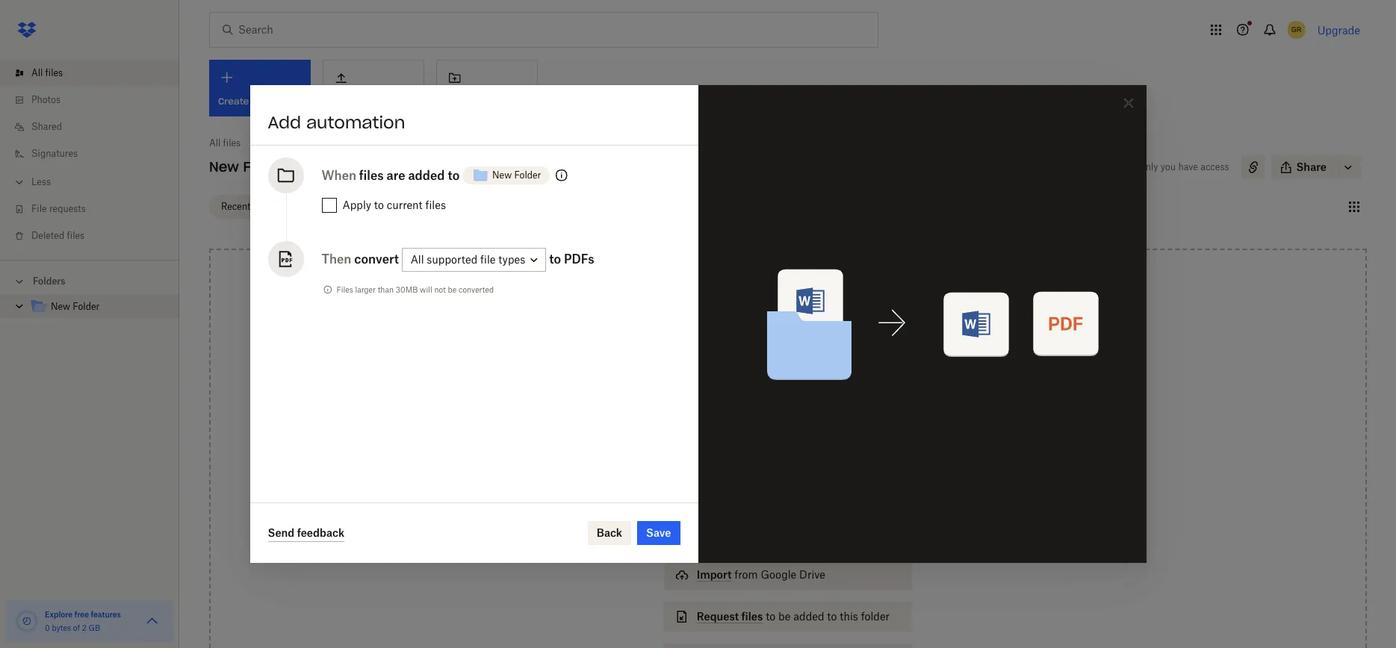 Task type: describe. For each thing, give the bounding box(es) containing it.
to left this
[[828, 611, 837, 623]]

file requests link
[[12, 196, 179, 223]]

files inside more ways to add content element
[[742, 611, 763, 623]]

1 horizontal spatial all
[[209, 138, 221, 149]]

you
[[1161, 161, 1176, 173]]

files left are
[[359, 168, 384, 183]]

free
[[74, 611, 89, 620]]

current
[[387, 199, 423, 211]]

all supported file types
[[411, 254, 526, 266]]

send
[[268, 527, 295, 539]]

not
[[435, 285, 446, 294]]

deleted
[[31, 230, 65, 241]]

file
[[481, 254, 496, 266]]

quota usage element
[[15, 610, 39, 634]]

files right current
[[426, 199, 446, 211]]

new for new folder button
[[493, 170, 512, 181]]

more ways to add content element
[[661, 487, 916, 649]]

save
[[646, 527, 671, 540]]

1 horizontal spatial all files link
[[209, 136, 241, 151]]

access
[[697, 527, 734, 540]]

apply
[[343, 199, 371, 211]]

converted
[[459, 285, 494, 294]]

send feedback button
[[268, 525, 345, 543]]

photos
[[31, 94, 61, 105]]

requests
[[49, 203, 86, 214]]

explore free features 0 bytes of 2 gb
[[45, 611, 121, 633]]

only
[[1139, 161, 1159, 173]]

share button
[[1272, 155, 1336, 179]]

0
[[45, 624, 50, 633]]

add
[[268, 112, 301, 133]]

1 horizontal spatial folder
[[243, 158, 287, 176]]

shared link
[[12, 114, 179, 141]]

1 horizontal spatial all files
[[209, 138, 241, 149]]

files up recents on the top left
[[223, 138, 241, 149]]

add automation dialog
[[250, 85, 1147, 564]]

larger
[[355, 285, 376, 294]]

be inside more ways to add content element
[[779, 611, 791, 623]]

new for new folder link
[[51, 301, 70, 312]]

apply to current files
[[343, 199, 446, 211]]

1 horizontal spatial new
[[209, 158, 239, 176]]

less image
[[12, 175, 27, 190]]

files
[[337, 285, 353, 294]]

back button
[[588, 522, 632, 546]]

0 horizontal spatial all files link
[[12, 60, 179, 87]]

less
[[31, 176, 51, 188]]

folders
[[33, 276, 65, 287]]

starred
[[285, 201, 317, 212]]

added inside more ways to add content element
[[794, 611, 825, 623]]

upgrade
[[1318, 24, 1361, 36]]

access button
[[664, 519, 913, 549]]

folders button
[[0, 270, 179, 292]]

request
[[697, 611, 739, 623]]

all inside list item
[[31, 67, 43, 78]]

than
[[378, 285, 394, 294]]

to pdfs
[[549, 252, 595, 267]]

recents
[[221, 201, 255, 212]]

photos link
[[12, 87, 179, 114]]

folder for new folder link
[[73, 301, 100, 312]]

all supported file types button
[[402, 248, 547, 272]]

upgrade link
[[1318, 24, 1361, 36]]

new folder for new folder link
[[51, 301, 100, 312]]

added inside add automation dialog
[[408, 168, 445, 183]]

new folder button
[[463, 161, 550, 191]]

gb
[[89, 624, 100, 633]]

drive
[[800, 569, 826, 581]]



Task type: locate. For each thing, give the bounding box(es) containing it.
1 vertical spatial all files
[[209, 138, 241, 149]]

from
[[735, 569, 758, 581]]

0 vertical spatial be
[[448, 285, 457, 294]]

list
[[0, 51, 179, 260]]

when
[[322, 168, 356, 183]]

new down folders
[[51, 301, 70, 312]]

be
[[448, 285, 457, 294], [779, 611, 791, 623]]

new folder up recents on the top left
[[209, 158, 287, 176]]

features
[[91, 611, 121, 620]]

all up photos
[[31, 67, 43, 78]]

folder permissions image
[[553, 167, 571, 185]]

types
[[499, 254, 526, 266]]

folder left folder permissions icon
[[514, 170, 541, 181]]

0 horizontal spatial added
[[408, 168, 445, 183]]

30mb
[[396, 285, 418, 294]]

starred button
[[273, 195, 329, 219]]

then
[[322, 252, 352, 267]]

folder
[[861, 611, 890, 623]]

import
[[697, 569, 732, 581]]

of
[[73, 624, 80, 633]]

share
[[1297, 161, 1327, 173]]

bytes
[[52, 624, 71, 633]]

0 vertical spatial all files
[[31, 67, 63, 78]]

all inside popup button
[[411, 254, 424, 266]]

add automation
[[268, 112, 405, 133]]

will
[[420, 285, 433, 294]]

2 horizontal spatial all
[[411, 254, 424, 266]]

all files link
[[12, 60, 179, 87], [209, 136, 241, 151]]

0 vertical spatial all files link
[[12, 60, 179, 87]]

shared
[[31, 121, 62, 132]]

new folder for new folder button
[[493, 170, 541, 181]]

only you have access
[[1139, 161, 1230, 173]]

request files to be added to this folder
[[697, 611, 890, 623]]

new inside button
[[493, 170, 512, 181]]

0 horizontal spatial all
[[31, 67, 43, 78]]

files
[[45, 67, 63, 78], [223, 138, 241, 149], [359, 168, 384, 183], [426, 199, 446, 211], [67, 230, 85, 241], [742, 611, 763, 623]]

0 horizontal spatial new folder
[[51, 301, 100, 312]]

1 horizontal spatial new folder
[[209, 158, 287, 176]]

signatures
[[31, 148, 78, 159]]

to down google
[[766, 611, 776, 623]]

convert
[[354, 252, 399, 267]]

1 horizontal spatial added
[[794, 611, 825, 623]]

1 horizontal spatial be
[[779, 611, 791, 623]]

access
[[1201, 161, 1230, 173]]

supported
[[427, 254, 478, 266]]

are
[[387, 168, 405, 183]]

deleted files
[[31, 230, 85, 241]]

google
[[761, 569, 797, 581]]

folder for new folder button
[[514, 170, 541, 181]]

folder inside new folder link
[[73, 301, 100, 312]]

to
[[448, 168, 460, 183], [374, 199, 384, 211], [549, 252, 561, 267], [766, 611, 776, 623], [828, 611, 837, 623]]

all files
[[31, 67, 63, 78], [209, 138, 241, 149]]

new folder
[[209, 158, 287, 176], [493, 170, 541, 181], [51, 301, 100, 312]]

explore
[[45, 611, 73, 620]]

be down google
[[779, 611, 791, 623]]

new folder inside button
[[493, 170, 541, 181]]

1 vertical spatial all
[[209, 138, 221, 149]]

recents button
[[209, 195, 267, 219]]

new folder link
[[30, 297, 167, 318]]

0 vertical spatial all
[[31, 67, 43, 78]]

0 horizontal spatial be
[[448, 285, 457, 294]]

2
[[82, 624, 87, 633]]

2 horizontal spatial folder
[[514, 170, 541, 181]]

all files list item
[[0, 60, 179, 87]]

new folder left folder permissions icon
[[493, 170, 541, 181]]

have
[[1179, 161, 1199, 173]]

feedback
[[297, 527, 345, 539]]

2 horizontal spatial new folder
[[493, 170, 541, 181]]

added right are
[[408, 168, 445, 183]]

be right not
[[448, 285, 457, 294]]

all files up photos
[[31, 67, 63, 78]]

0 horizontal spatial new
[[51, 301, 70, 312]]

all up recents button
[[209, 138, 221, 149]]

import from google drive
[[697, 569, 826, 581]]

folder down folders button
[[73, 301, 100, 312]]

new
[[209, 158, 239, 176], [493, 170, 512, 181], [51, 301, 70, 312]]

files are added to
[[359, 168, 460, 183]]

all files link up shared link
[[12, 60, 179, 87]]

deleted files link
[[12, 223, 179, 250]]

folder
[[243, 158, 287, 176], [514, 170, 541, 181], [73, 301, 100, 312]]

send feedback
[[268, 527, 345, 539]]

new left folder permissions icon
[[493, 170, 512, 181]]

signatures link
[[12, 141, 179, 167]]

be inside add automation dialog
[[448, 285, 457, 294]]

list containing all files
[[0, 51, 179, 260]]

0 vertical spatial added
[[408, 168, 445, 183]]

added left this
[[794, 611, 825, 623]]

files right deleted
[[67, 230, 85, 241]]

back
[[597, 527, 623, 540]]

automation
[[306, 112, 405, 133]]

0 horizontal spatial all files
[[31, 67, 63, 78]]

folder inside new folder button
[[514, 170, 541, 181]]

pdfs
[[564, 252, 595, 267]]

2 horizontal spatial new
[[493, 170, 512, 181]]

to left pdfs
[[549, 252, 561, 267]]

added
[[408, 168, 445, 183], [794, 611, 825, 623]]

this
[[840, 611, 859, 623]]

file requests
[[31, 203, 86, 214]]

0 horizontal spatial folder
[[73, 301, 100, 312]]

to right apply
[[374, 199, 384, 211]]

files right request
[[742, 611, 763, 623]]

files up photos
[[45, 67, 63, 78]]

all files up recents on the top left
[[209, 138, 241, 149]]

1 vertical spatial added
[[794, 611, 825, 623]]

new folder down folders button
[[51, 301, 100, 312]]

2 vertical spatial all
[[411, 254, 424, 266]]

all files link up recents on the top left
[[209, 136, 241, 151]]

files inside list item
[[45, 67, 63, 78]]

1 vertical spatial be
[[779, 611, 791, 623]]

files larger than 30mb will not be converted
[[337, 285, 494, 294]]

1 vertical spatial all files link
[[209, 136, 241, 151]]

new up recents on the top left
[[209, 158, 239, 176]]

dropbox image
[[12, 15, 42, 45]]

all
[[31, 67, 43, 78], [209, 138, 221, 149], [411, 254, 424, 266]]

to left new folder button
[[448, 168, 460, 183]]

folder up recents on the top left
[[243, 158, 287, 176]]

save button
[[638, 522, 680, 546]]

file
[[31, 203, 47, 214]]

all files inside list item
[[31, 67, 63, 78]]

all up 'files larger than 30mb will not be converted'
[[411, 254, 424, 266]]



Task type: vqa. For each thing, say whether or not it's contained in the screenshot.
TS "DROPDOWN BUTTON" at the right
no



